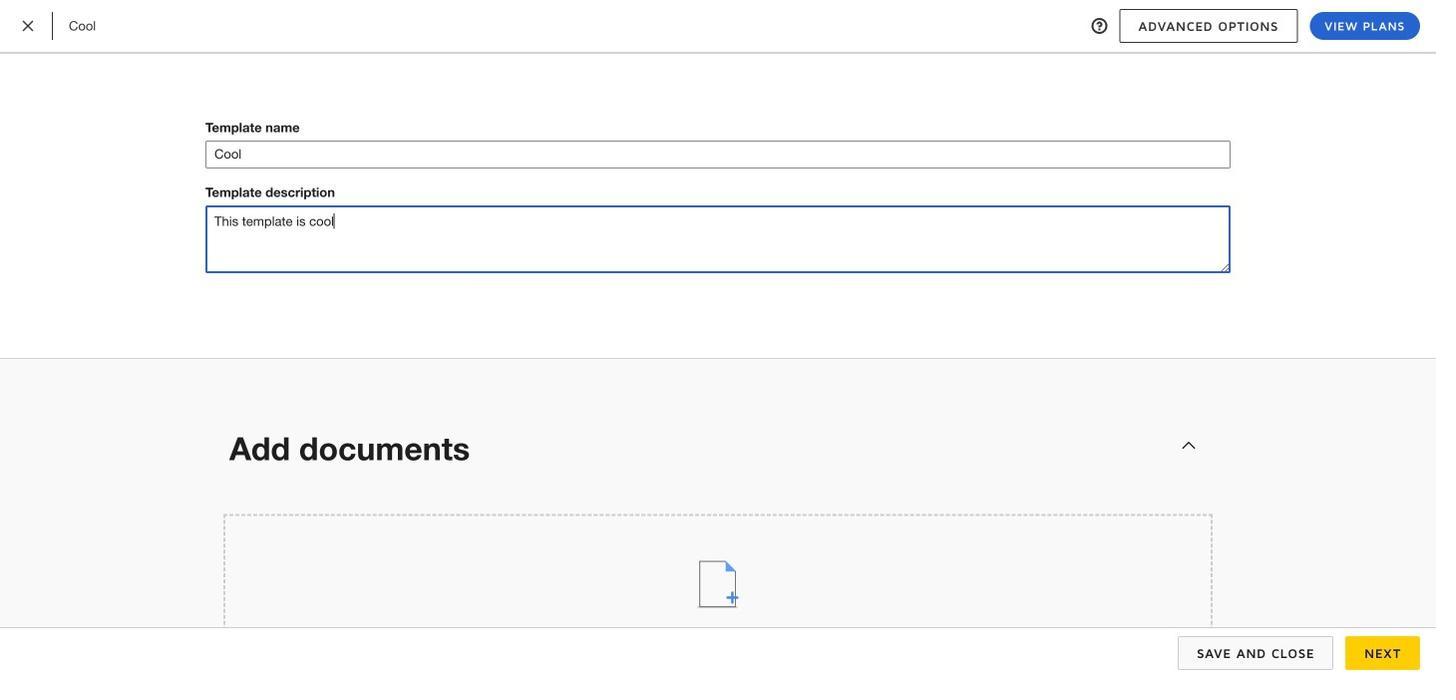 Task type: vqa. For each thing, say whether or not it's contained in the screenshot.
the Template name Text Box
yes



Task type: describe. For each thing, give the bounding box(es) containing it.
Description (optional) text field
[[205, 205, 1231, 273]]

Template name text field
[[206, 142, 1230, 168]]



